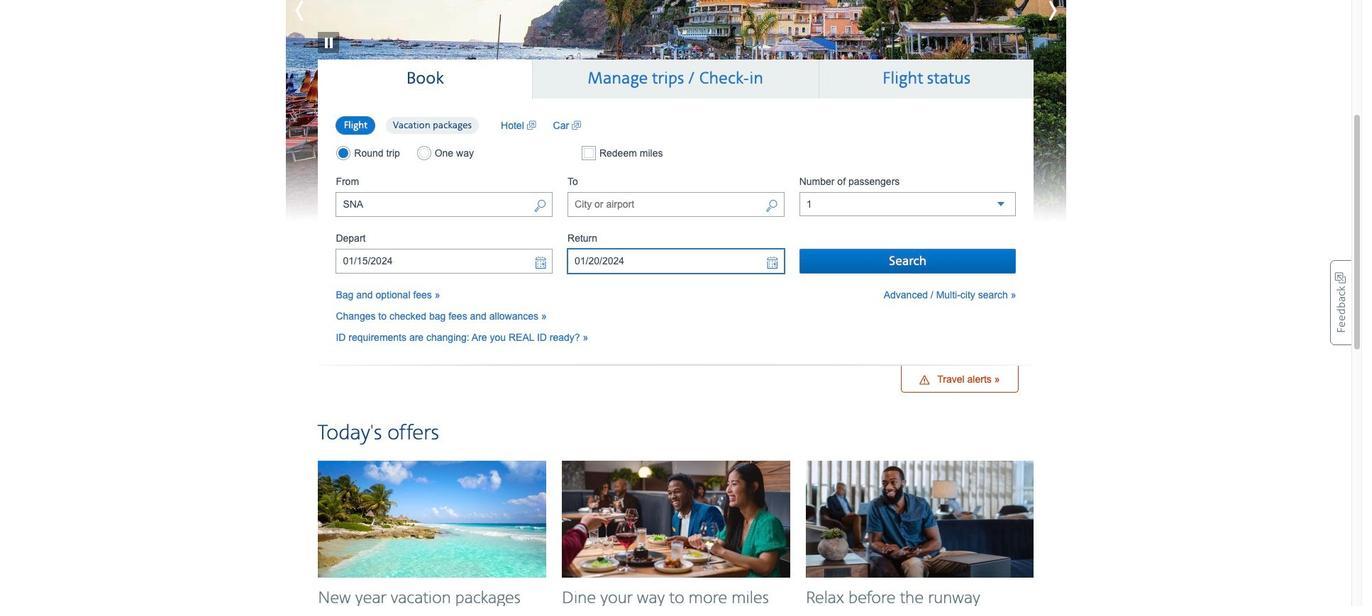 Task type: vqa. For each thing, say whether or not it's contained in the screenshot.
AAdvantage program updates for 2024. Opens another site in a new window that may not meet accessibility guidelines. image
no



Task type: describe. For each thing, give the bounding box(es) containing it.
3 tab from the left
[[819, 59, 1034, 98]]

newpage image
[[572, 118, 581, 132]]

2 mm/dd/yyyy text field from the left
[[568, 249, 785, 274]]

newpage image
[[527, 118, 536, 132]]

book new destinations to europe. opens another site in a new window that may not meet accessibility guidelines. image
[[286, 0, 1066, 222]]

City or airport text field
[[336, 192, 553, 217]]

City or airport text field
[[568, 192, 785, 217]]

previous slide image
[[286, 0, 349, 28]]

search image for city or airport text box
[[765, 199, 778, 215]]



Task type: locate. For each thing, give the bounding box(es) containing it.
2 option group from the top
[[336, 146, 553, 160]]

None submit
[[799, 249, 1016, 274]]

pause slideshow image
[[317, 10, 339, 53]]

tab list
[[318, 59, 1034, 99]]

mm/dd/yyyy text field
[[336, 249, 553, 274], [568, 249, 785, 274]]

2 tab from the left
[[533, 59, 819, 98]]

1 horizontal spatial mm/dd/yyyy text field
[[568, 249, 785, 274]]

next slide image
[[1002, 0, 1066, 28]]

tab
[[318, 59, 533, 99], [533, 59, 819, 98], [819, 59, 1034, 98]]

search image
[[534, 199, 546, 215], [765, 199, 778, 215]]

mm/dd/yyyy text field down city or airport text field
[[336, 249, 553, 274]]

mm/dd/yyyy text field down city or airport text box
[[568, 249, 785, 274]]

1 horizontal spatial search image
[[765, 199, 778, 215]]

2 search image from the left
[[765, 199, 778, 215]]

leave feedback, opens external site in new window image
[[1330, 260, 1352, 346]]

0 vertical spatial option group
[[336, 115, 487, 135]]

1 tab from the left
[[318, 59, 533, 99]]

1 search image from the left
[[534, 199, 546, 215]]

1 option group from the top
[[336, 115, 487, 135]]

0 horizontal spatial mm/dd/yyyy text field
[[336, 249, 553, 274]]

search image for city or airport text field
[[534, 199, 546, 215]]

option group
[[336, 115, 487, 135], [336, 146, 553, 160]]

0 horizontal spatial search image
[[534, 199, 546, 215]]

1 vertical spatial option group
[[336, 146, 553, 160]]

1 mm/dd/yyyy text field from the left
[[336, 249, 553, 274]]



